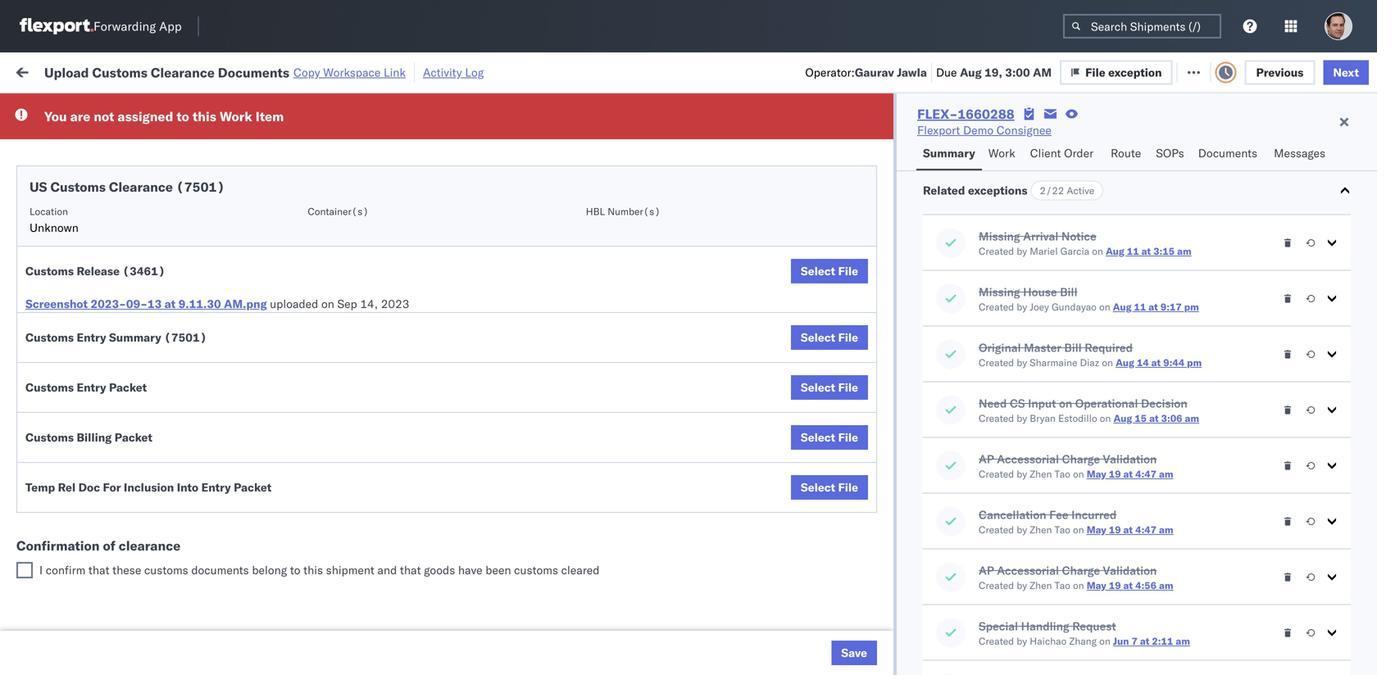 Task type: describe. For each thing, give the bounding box(es) containing it.
los for sixth schedule pickup from los angeles, ca button from the top of the page
[[155, 624, 173, 639]]

187
[[384, 64, 405, 78]]

los for second schedule pickup from los angeles, ca button from the bottom
[[155, 516, 173, 530]]

2 customs from the left
[[514, 563, 558, 578]]

schedule pickup from los angeles, ca link for 5th schedule pickup from los angeles, ca button from the bottom of the page
[[38, 227, 233, 259]]

location unknown
[[30, 205, 79, 235]]

4 2:59 am edt, nov 5, 2022 from the top
[[264, 309, 408, 323]]

1 integration from the top
[[715, 561, 771, 576]]

work
[[47, 59, 89, 82]]

3 hlxu8034992 from the top
[[1184, 236, 1264, 250]]

4 ceau7522281, from the top
[[1010, 272, 1094, 287]]

customs entry summary (7501)
[[25, 330, 207, 345]]

1 2130387 from the top
[[940, 561, 990, 576]]

3 ceau7522281, hlxu6269489, hlxu8034992 from the top
[[1010, 236, 1264, 250]]

and
[[377, 563, 397, 578]]

3 1889466 from the top
[[940, 453, 990, 467]]

log
[[465, 65, 484, 80]]

screenshot 2023-09-13 at 9.11.30 am.png uploaded on sep 14, 2023
[[25, 297, 409, 311]]

jaw for schedule delivery appointment
[[1361, 273, 1377, 287]]

4 schedule pickup from los angeles, ca from the top
[[38, 372, 221, 403]]

5 ocean fcl from the top
[[502, 561, 559, 576]]

2 uetu5238478 from the top
[[1098, 416, 1177, 431]]

file for customs entry summary (7501)
[[838, 330, 858, 345]]

work inside work button
[[989, 146, 1016, 160]]

customs up :
[[92, 64, 147, 81]]

may 19 at 4:56 am button
[[1087, 580, 1174, 592]]

flex-1660288 link
[[917, 106, 1015, 122]]

ap accessorial charge validation created by zhen tao on may 19 at 4:56 am
[[979, 564, 1174, 592]]

4 lhuu7894563, from the top
[[1010, 489, 1095, 503]]

gaurav jaw for schedule pickup from los angeles, ca
[[1322, 200, 1377, 215]]

billing
[[77, 430, 112, 445]]

notice
[[1062, 229, 1097, 243]]

11 for missing house bill
[[1134, 301, 1146, 313]]

1 2:59 am edt, nov 5, 2022 from the top
[[264, 164, 408, 179]]

2 nov from the top
[[342, 200, 363, 215]]

select file for customs release (3461)
[[801, 264, 858, 278]]

7:00
[[264, 453, 289, 467]]

at inside original master bill required created by sharmaine diaz on aug 14 at 9:44 pm
[[1152, 357, 1161, 369]]

forwarding
[[93, 18, 156, 34]]

c
[[1373, 561, 1377, 576]]

original
[[979, 341, 1021, 355]]

cs
[[1010, 396, 1025, 411]]

zhen for ap accessorial charge validation created by zhen tao on may 19 at 4:47 am
[[1030, 468, 1052, 480]]

4:56
[[1135, 580, 1157, 592]]

flex id
[[879, 134, 910, 146]]

flexport demo consignee link
[[917, 122, 1052, 139]]

2 schedule delivery appointment button from the top
[[38, 271, 202, 289]]

1 gvcu5265864 from the top
[[1010, 561, 1091, 575]]

0 horizontal spatial this
[[193, 108, 216, 125]]

delivery for 11:30 pm est, jan 23, 2023
[[89, 560, 131, 575]]

4 5, from the top
[[366, 309, 377, 323]]

hlxu6269489, for schedule pickup from los angeles, ca link for 5th schedule pickup from los angeles, ca button from the bottom of the page
[[1097, 236, 1181, 250]]

on inside special handling request created by haichao zhang on jun 7 at 2:11 am
[[1100, 635, 1111, 648]]

select for customs billing packet
[[801, 430, 835, 445]]

4 flex-1889466 from the top
[[905, 489, 990, 503]]

related
[[923, 183, 965, 198]]

5 ceau7522281, from the top
[[1010, 308, 1094, 323]]

schedule delivery appointment link for 2:59 am edt, nov 5, 2022
[[38, 163, 202, 179]]

4 uetu5238478 from the top
[[1098, 489, 1177, 503]]

customs up screenshot
[[25, 264, 74, 278]]

entry for packet
[[77, 380, 106, 395]]

2 ceau7522281, from the top
[[1010, 200, 1094, 214]]

los for 5th schedule pickup from los angeles, ca button from the bottom of the page
[[155, 228, 173, 242]]

3 lhuu7894563, from the top
[[1010, 453, 1095, 467]]

4 schedule pickup from los angeles, ca button from the top
[[38, 371, 233, 405]]

angeles, inside confirm pickup from los angeles, ca
[[169, 444, 214, 458]]

3 ceau7522281, from the top
[[1010, 236, 1094, 250]]

select file button for customs billing packet
[[791, 425, 868, 450]]

omkar sav for ceau7522281, hlxu6269489, hlxu8034992
[[1322, 237, 1377, 251]]

jun 7 at 2:11 am button
[[1113, 635, 1190, 648]]

by inside ap accessorial charge validation created by zhen tao on may 19 at 4:47 am
[[1017, 468, 1027, 480]]

3:15
[[1154, 245, 1175, 257]]

of
[[103, 538, 115, 554]]

at right "13"
[[165, 297, 176, 311]]

bill for master
[[1064, 341, 1082, 355]]

created inside need cs input on operational decision created by bryan estodillo on aug 15 at 3:06 am
[[979, 412, 1014, 425]]

documents for upload customs clearance documents copy workspace link
[[218, 64, 289, 81]]

confirm for confirm pickup from los angeles, ca
[[38, 444, 80, 458]]

accessorial for ap accessorial charge validation created by zhen tao on may 19 at 4:56 am
[[997, 564, 1059, 578]]

sharmaine
[[1030, 357, 1078, 369]]

1 that from the left
[[88, 563, 109, 578]]

container numbers button
[[1002, 124, 1092, 153]]

Search Shipments (/) text field
[[1063, 14, 1222, 39]]

resize handle column header for mode
[[580, 127, 600, 676]]

1 ceau7522281, from the top
[[1010, 164, 1094, 178]]

3 schedule pickup from los angeles, ca from the top
[[38, 300, 221, 330]]

have
[[458, 563, 483, 578]]

jaw for schedule pickup from los angeles, ca
[[1361, 200, 1377, 215]]

2 hlxu8034992 from the top
[[1184, 200, 1264, 214]]

created inside special handling request created by haichao zhang on jun 7 at 2:11 am
[[979, 635, 1014, 648]]

summary button
[[917, 139, 982, 171]]

missing for missing arrival notice
[[979, 229, 1020, 243]]

2 schedule pickup from los angeles, ca button from the top
[[38, 227, 233, 261]]

flexport demo consignee
[[917, 123, 1052, 137]]

schedule pickup from los angeles, ca link for 4th schedule pickup from los angeles, ca button from the top
[[38, 371, 233, 404]]

2 flex-1889466 from the top
[[905, 417, 990, 431]]

11:30
[[264, 561, 296, 576]]

select file button for customs entry packet
[[791, 375, 868, 400]]

1 flex-2130387 from the top
[[905, 561, 990, 576]]

you
[[44, 108, 67, 125]]

input
[[1028, 396, 1056, 411]]

edt, for schedule pickup from los angeles, ca link for 5th schedule pickup from los angeles, ca button from the bottom of the page
[[313, 237, 339, 251]]

1 1846748 from the top
[[940, 164, 990, 179]]

9 schedule from the top
[[38, 624, 86, 639]]

exceptions
[[968, 183, 1028, 198]]

2:11
[[1152, 635, 1173, 648]]

3 uetu5238478 from the top
[[1098, 453, 1177, 467]]

1 horizontal spatial work
[[220, 108, 252, 125]]

1 flex-1889466 from the top
[[905, 381, 990, 395]]

2 schedule delivery appointment from the top
[[38, 272, 202, 286]]

am inside ap accessorial charge validation created by zhen tao on may 19 at 4:47 am
[[1159, 468, 1174, 480]]

1 1889466 from the top
[[940, 381, 990, 395]]

created inside missing house bill created by joey gundayao on aug 11 at 9:17 pm
[[979, 301, 1014, 313]]

schedule delivery appointment for 2:59 am edt, nov 5, 2022
[[38, 164, 202, 178]]

1 vertical spatial documents
[[1198, 146, 1258, 160]]

1 horizontal spatial consignee
[[997, 123, 1052, 137]]

2 2:59 from the top
[[264, 200, 289, 215]]

6 schedule pickup from los angeles, ca button from the top
[[38, 623, 233, 658]]

sep
[[337, 297, 357, 311]]

from down workitem button
[[128, 191, 152, 206]]

from right 2023-
[[128, 300, 152, 314]]

pm inside original master bill required created by sharmaine diaz on aug 14 at 9:44 pm
[[1187, 357, 1202, 369]]

may for ap accessorial charge validation created by zhen tao on may 19 at 4:47 am
[[1087, 468, 1107, 480]]

los for confirm pickup from los angeles, ca button
[[148, 444, 166, 458]]

next button
[[1323, 60, 1369, 85]]

2 5, from the top
[[366, 200, 377, 215]]

jawla
[[897, 65, 927, 79]]

status
[[89, 102, 117, 114]]

consignee button
[[707, 130, 854, 147]]

jaehyung c
[[1322, 561, 1377, 576]]

numbers for mbl/mawb numbers
[[1176, 134, 1217, 146]]

4 ceau7522281, hlxu6269489, hlxu8034992 from the top
[[1010, 272, 1264, 287]]

shipment
[[326, 563, 374, 578]]

4 2:59 from the top
[[264, 309, 289, 323]]

operator:
[[805, 65, 855, 79]]

client for client name
[[608, 134, 635, 146]]

confirmation of clearance
[[16, 538, 181, 554]]

clearance
[[119, 538, 181, 554]]

1 vertical spatial to
[[290, 563, 301, 578]]

resize handle column header for workitem
[[234, 127, 254, 676]]

on left sep on the top left of the page
[[321, 297, 334, 311]]

location
[[30, 205, 68, 218]]

3 schedule from the top
[[38, 228, 86, 242]]

5 ceau7522281, hlxu6269489, hlxu8034992 from the top
[[1010, 308, 1264, 323]]

4:47 inside ap accessorial charge validation created by zhen tao on may 19 at 4:47 am
[[1135, 468, 1157, 480]]

pm for 11:30
[[299, 561, 317, 576]]

am inside ap accessorial charge validation created by zhen tao on may 19 at 4:56 am
[[1159, 580, 1174, 592]]

resize handle column header for deadline
[[416, 127, 436, 676]]

at inside ap accessorial charge validation created by zhen tao on may 19 at 4:47 am
[[1124, 468, 1133, 480]]

resize handle column header for flex id
[[982, 127, 1002, 676]]

summary inside button
[[923, 146, 975, 160]]

may for ap accessorial charge validation created by zhen tao on may 19 at 4:56 am
[[1087, 580, 1107, 592]]

23, for 2022
[[364, 453, 382, 467]]

4 schedule from the top
[[38, 272, 86, 286]]

select for customs entry summary (7501)
[[801, 330, 835, 345]]

on inside ap accessorial charge validation created by zhen tao on may 19 at 4:47 am
[[1073, 468, 1084, 480]]

progress
[[256, 102, 297, 114]]

1 schedule pickup from los angeles, ca button from the top
[[38, 191, 233, 225]]

action
[[1321, 64, 1357, 78]]

customs left billing
[[25, 430, 74, 445]]

los for fourth schedule pickup from los angeles, ca button from the bottom
[[155, 300, 173, 314]]

from up clearance
[[128, 516, 152, 530]]

customs down screenshot
[[25, 330, 74, 345]]

ca for 4th schedule pickup from los angeles, ca button from the top's schedule pickup from los angeles, ca link
[[38, 388, 53, 403]]

8 schedule from the top
[[38, 560, 86, 575]]

flex id button
[[871, 130, 985, 147]]

file for temp rel doc for inclusion into entry packet
[[838, 480, 858, 495]]

batch
[[1286, 64, 1318, 78]]

2 lhuu7894563, uetu5238478 from the top
[[1010, 416, 1177, 431]]

client order
[[1030, 146, 1094, 160]]

batch action
[[1286, 64, 1357, 78]]

9:17
[[1161, 301, 1182, 313]]

9:00 am est, dec 24, 2022
[[264, 489, 414, 503]]

order
[[1064, 146, 1094, 160]]

fee
[[1049, 508, 1069, 522]]

1 horizontal spatial this
[[303, 563, 323, 578]]

1 abcdefg78456546 from the top
[[1117, 381, 1227, 395]]

screenshot
[[25, 297, 88, 311]]

est, for 7:00
[[313, 453, 337, 467]]

active
[[1067, 184, 1095, 197]]

1 lhuu7894563, from the top
[[1010, 380, 1095, 395]]

3 nov from the top
[[342, 237, 363, 251]]

3 schedule pickup from los angeles, ca button from the top
[[38, 299, 233, 333]]

aug left 19,
[[960, 65, 982, 79]]

abcd1234560
[[1010, 633, 1091, 647]]

2 2:59 am edt, nov 5, 2022 from the top
[[264, 200, 408, 215]]

at inside cancellation fee incurred created by zhen tao on may 19 at 4:47 am
[[1124, 524, 1133, 536]]

2 schedule delivery appointment link from the top
[[38, 271, 202, 287]]

1 ocean fcl from the top
[[502, 164, 559, 179]]

from inside confirm pickup from los angeles, ca
[[121, 444, 145, 458]]

2 integration from the top
[[715, 597, 771, 612]]

at inside special handling request created by haichao zhang on jun 7 at 2:11 am
[[1140, 635, 1150, 648]]

by inside original master bill required created by sharmaine diaz on aug 14 at 9:44 pm
[[1017, 357, 1027, 369]]

cancellation fee incurred created by zhen tao on may 19 at 4:47 am
[[979, 508, 1174, 536]]

deadline
[[264, 134, 306, 146]]

select file for temp rel doc for inclusion into entry packet
[[801, 480, 858, 495]]

from up (3461)
[[128, 228, 152, 242]]

activity log
[[423, 65, 484, 80]]

flex-1893174
[[905, 525, 990, 539]]

may 19 at 4:47 am button for ap accessorial charge validation
[[1087, 468, 1174, 480]]

app
[[159, 18, 182, 34]]

6 ceau7522281, from the top
[[1010, 344, 1094, 359]]

select file for customs entry summary (7501)
[[801, 330, 858, 345]]

3 2:59 from the top
[[264, 237, 289, 251]]

0 horizontal spatial summary
[[109, 330, 161, 345]]

copy workspace link button
[[294, 65, 406, 80]]

client name
[[608, 134, 663, 146]]

2 schedule pickup from los angeles, ca from the top
[[38, 228, 221, 258]]

6 hlxu8034992 from the top
[[1184, 344, 1264, 359]]

2 ocean fcl from the top
[[502, 237, 559, 251]]

3 2:59 am edt, nov 5, 2022 from the top
[[264, 237, 408, 251]]

2 hlxu6269489, from the top
[[1097, 200, 1181, 214]]

file for customs entry packet
[[838, 380, 858, 395]]

on down operational
[[1100, 412, 1111, 425]]

at inside need cs input on operational decision created by bryan estodillo on aug 15 at 3:06 am
[[1149, 412, 1159, 425]]

23, for 2023
[[368, 561, 386, 576]]

in
[[244, 102, 253, 114]]

hbl number(s)
[[586, 205, 660, 218]]

i
[[39, 563, 43, 578]]

1 ceau7522281, hlxu6269489, hlxu8034992 from the top
[[1010, 164, 1264, 178]]

track
[[424, 64, 450, 78]]

3 fcl from the top
[[538, 309, 559, 323]]

upload customs clearance documents
[[38, 336, 180, 366]]

you are not assigned to this work item
[[44, 108, 284, 125]]

missing arrival notice created by mariel garcia on aug 11 at 3:15 am
[[979, 229, 1192, 257]]

my
[[16, 59, 42, 82]]

from down these
[[128, 624, 152, 639]]

container
[[1010, 127, 1054, 140]]

2 gvcu5265864 from the top
[[1010, 597, 1091, 611]]

by inside cancellation fee incurred created by zhen tao on may 19 at 4:47 am
[[1017, 524, 1027, 536]]

confirm delivery
[[38, 488, 125, 503]]

aug 11 at 3:15 am button
[[1106, 245, 1192, 257]]

goods
[[424, 563, 455, 578]]

ca for schedule pickup from los angeles, ca link related to fourth schedule pickup from los angeles, ca button from the bottom
[[38, 316, 53, 330]]

4 abcdefg78456546 from the top
[[1117, 489, 1227, 503]]

0 horizontal spatial to
[[177, 108, 189, 125]]

documents button
[[1192, 139, 1268, 171]]

4 nov from the top
[[342, 309, 363, 323]]

1 account from the top
[[799, 561, 842, 576]]

customs up 'customs billing packet'
[[25, 380, 74, 395]]

2 appointment from the top
[[134, 272, 202, 286]]

confirm delivery link
[[38, 487, 125, 504]]

3 test123456 from the top
[[1117, 237, 1186, 251]]

haichao
[[1030, 635, 1067, 648]]

delivery for 9:00 am est, dec 24, 2022
[[83, 488, 125, 503]]

at inside missing arrival notice created by mariel garcia on aug 11 at 3:15 am
[[1142, 245, 1151, 257]]

ca for confirm pickup from los angeles, ca link
[[38, 460, 53, 475]]

dec for 23,
[[340, 453, 361, 467]]

appointment for 11:30 pm est, jan 23, 2023
[[134, 560, 202, 575]]

gaurav jaw for schedule delivery appointment
[[1322, 273, 1377, 287]]

am.png
[[224, 297, 267, 311]]

assigned
[[118, 108, 173, 125]]

cancellation
[[979, 508, 1047, 522]]

workitem
[[18, 134, 61, 146]]

hlxu6269489, for schedule delivery appointment link related to 2:59 am edt, nov 5, 2022
[[1097, 164, 1181, 178]]

5 flex-1846748 from the top
[[905, 309, 990, 323]]

tao inside cancellation fee incurred created by zhen tao on may 19 at 4:47 am
[[1055, 524, 1071, 536]]

confirm pickup from los angeles, ca link
[[38, 443, 233, 476]]

these
[[112, 563, 141, 578]]

by inside ap accessorial charge validation created by zhen tao on may 19 at 4:56 am
[[1017, 580, 1027, 592]]

1 maeu9408431 from the top
[[1117, 561, 1200, 576]]

2 abcdefg78456546 from the top
[[1117, 417, 1227, 431]]

customs up location
[[50, 179, 106, 195]]

not
[[94, 108, 114, 125]]

aug inside missing house bill created by joey gundayao on aug 11 at 9:17 pm
[[1113, 301, 1132, 313]]

4:47 inside cancellation fee incurred created by zhen tao on may 19 at 4:47 am
[[1135, 524, 1157, 536]]

2 1846748 from the top
[[940, 200, 990, 215]]

message
[[220, 64, 266, 78]]

3 abcdefg78456546 from the top
[[1117, 453, 1227, 467]]

2 schedule from the top
[[38, 191, 86, 206]]

msdu7304509
[[1010, 525, 1093, 539]]

6 ceau7522281, hlxu6269489, hlxu8034992 from the top
[[1010, 344, 1264, 359]]

resize handle column header for client name
[[687, 127, 707, 676]]

1 lagerfeld from the top
[[879, 561, 928, 576]]

ap for ap accessorial charge validation created by zhen tao on may 19 at 4:56 am
[[979, 564, 994, 578]]

3 1846748 from the top
[[940, 237, 990, 251]]

schedule pickup from los angeles, ca link for sixth schedule pickup from los angeles, ca button from the bottom
[[38, 191, 233, 223]]

appointment for 2:59 am edt, nov 5, 2022
[[134, 164, 202, 178]]

est, for 9:00
[[313, 489, 338, 503]]

on right the link
[[408, 64, 421, 78]]

house
[[1023, 285, 1057, 299]]

19 inside cancellation fee incurred created by zhen tao on may 19 at 4:47 am
[[1109, 524, 1121, 536]]

0 vertical spatial 2023
[[381, 297, 409, 311]]

edt, for schedule delivery appointment link related to 2:59 am edt, nov 5, 2022
[[313, 164, 339, 179]]

2 test123456 from the top
[[1117, 200, 1186, 215]]

created inside cancellation fee incurred created by zhen tao on may 19 at 4:47 am
[[979, 524, 1014, 536]]



Task type: vqa. For each thing, say whether or not it's contained in the screenshot.
(Final
no



Task type: locate. For each thing, give the bounding box(es) containing it.
select file for customs billing packet
[[801, 430, 858, 445]]

arrival
[[1023, 229, 1059, 243]]

1 vertical spatial sav
[[1359, 453, 1377, 467]]

validation down the 15 at the bottom right of page
[[1103, 452, 1157, 466]]

accessorial for ap accessorial charge validation created by zhen tao on may 19 at 4:47 am
[[997, 452, 1059, 466]]

may inside cancellation fee incurred created by zhen tao on may 19 at 4:47 am
[[1087, 524, 1107, 536]]

on right garcia at the right of page
[[1092, 245, 1103, 257]]

at right 7
[[1140, 635, 1150, 648]]

flex
[[879, 134, 897, 146]]

schedule delivery appointment for 11:30 pm est, jan 23, 2023
[[38, 560, 202, 575]]

missing left arrival at the top of page
[[979, 229, 1020, 243]]

2 gaurav jaw from the top
[[1322, 200, 1377, 215]]

on down required
[[1102, 357, 1113, 369]]

hlxu6269489, down aug 11 at 9:17 pm button
[[1097, 344, 1181, 359]]

created inside ap accessorial charge validation created by zhen tao on may 19 at 4:47 am
[[979, 468, 1014, 480]]

5 created from the top
[[979, 468, 1014, 480]]

1 vertical spatial schedule delivery appointment link
[[38, 271, 202, 287]]

2 vertical spatial zhen
[[1030, 580, 1052, 592]]

my work
[[16, 59, 89, 82]]

hlxu6269489, right notice
[[1097, 236, 1181, 250]]

0 vertical spatial bill
[[1060, 285, 1078, 299]]

5 1846748 from the top
[[940, 309, 990, 323]]

0 vertical spatial tao
[[1055, 468, 1071, 480]]

1 vertical spatial 4:47
[[1135, 524, 1157, 536]]

zhen up handling
[[1030, 580, 1052, 592]]

customs down clearance
[[144, 563, 188, 578]]

test
[[680, 164, 702, 179], [787, 164, 809, 179], [680, 200, 702, 215], [680, 237, 702, 251], [787, 237, 809, 251], [787, 273, 809, 287], [680, 309, 702, 323], [787, 309, 809, 323], [787, 345, 809, 359], [787, 381, 809, 395], [787, 417, 809, 431], [680, 453, 702, 467], [787, 453, 809, 467], [787, 489, 809, 503], [774, 561, 796, 576], [774, 597, 796, 612]]

flex-1662119
[[905, 633, 990, 648]]

uetu5238478 down the 15 at the bottom right of page
[[1098, 453, 1177, 467]]

gvcu5265864 down msdu7304509
[[1010, 561, 1091, 575]]

hlxu8034992 right 9:17
[[1184, 308, 1264, 323]]

1 vertical spatial maeu9408431
[[1117, 597, 1200, 612]]

6 created from the top
[[979, 524, 1014, 536]]

sav for ceau7522281, hlxu6269489, hlxu8034992
[[1359, 237, 1377, 251]]

documents inside "upload customs clearance documents"
[[38, 352, 97, 366]]

11 inside missing arrival notice created by mariel garcia on aug 11 at 3:15 am
[[1127, 245, 1139, 257]]

may 19 at 4:47 am button for cancellation fee incurred
[[1087, 524, 1174, 536]]

validation for ap accessorial charge validation created by zhen tao on may 19 at 4:56 am
[[1103, 564, 1157, 578]]

schedule up unknown
[[38, 191, 86, 206]]

2 vertical spatial clearance
[[127, 336, 180, 350]]

11 inside missing house bill created by joey gundayao on aug 11 at 9:17 pm
[[1134, 301, 1146, 313]]

zhen for ap accessorial charge validation created by zhen tao on may 19 at 4:56 am
[[1030, 580, 1052, 592]]

by up cancellation
[[1017, 468, 1027, 480]]

am inside special handling request created by haichao zhang on jun 7 at 2:11 am
[[1176, 635, 1190, 648]]

to right for
[[177, 108, 189, 125]]

1 schedule pickup from los angeles, ca from the top
[[38, 191, 221, 222]]

pm right 9:17
[[1184, 301, 1199, 313]]

maeu9408431
[[1117, 561, 1200, 576], [1117, 597, 1200, 612]]

into
[[177, 480, 198, 495]]

2 1889466 from the top
[[940, 417, 990, 431]]

0 vertical spatial ap
[[979, 452, 994, 466]]

1 vertical spatial appointment
[[134, 272, 202, 286]]

1 karl from the top
[[855, 561, 876, 576]]

may up request at the bottom right
[[1087, 580, 1107, 592]]

19 inside ap accessorial charge validation created by zhen tao on may 19 at 4:47 am
[[1109, 468, 1121, 480]]

accessorial down bryan
[[997, 452, 1059, 466]]

0 horizontal spatial documents
[[38, 352, 97, 366]]

(7501) down the 9.11.30
[[164, 330, 207, 345]]

aug right garcia at the right of page
[[1106, 245, 1125, 257]]

19,
[[985, 65, 1003, 79]]

by inside need cs input on operational decision created by bryan estodillo on aug 15 at 3:06 am
[[1017, 412, 1027, 425]]

entry down "upload customs clearance documents"
[[77, 380, 106, 395]]

fcl for schedule delivery appointment link related to 2:59 am edt, nov 5, 2022
[[538, 164, 559, 179]]

1 jaw from the top
[[1361, 164, 1377, 179]]

from down upload customs clearance documents button
[[128, 372, 152, 386]]

at right the 14
[[1152, 357, 1161, 369]]

ca down screenshot
[[38, 316, 53, 330]]

on left jun
[[1100, 635, 1111, 648]]

schedule down location
[[38, 228, 86, 242]]

zhang
[[1069, 635, 1097, 648]]

2 select file from the top
[[801, 330, 858, 345]]

customs entry packet
[[25, 380, 147, 395]]

operator: gaurav jawla
[[805, 65, 927, 79]]

2 may 19 at 4:47 am button from the top
[[1087, 524, 1174, 536]]

2 vertical spatial tao
[[1055, 580, 1071, 592]]

1 vertical spatial upload
[[38, 336, 75, 350]]

0 vertical spatial summary
[[923, 146, 975, 160]]

zhen inside cancellation fee incurred created by zhen tao on may 19 at 4:47 am
[[1030, 524, 1052, 536]]

may down incurred at the right of page
[[1087, 524, 1107, 536]]

flexport. image
[[20, 18, 93, 34]]

3 5, from the top
[[366, 237, 377, 251]]

delivery inside 'confirm delivery' link
[[83, 488, 125, 503]]

hlxu6269489, down route
[[1097, 164, 1181, 178]]

on up estodillo
[[1059, 396, 1072, 411]]

4 schedule pickup from los angeles, ca link from the top
[[38, 371, 233, 404]]

4 created from the top
[[979, 412, 1014, 425]]

select file for customs entry packet
[[801, 380, 858, 395]]

2 resize handle column header from the left
[[416, 127, 436, 676]]

activity
[[423, 65, 462, 80]]

1 vertical spatial may
[[1087, 524, 1107, 536]]

previous button
[[1245, 60, 1315, 85]]

fcl for 11:30 pm est, jan 23, 2023 schedule delivery appointment link
[[538, 561, 559, 576]]

0 vertical spatial upload
[[44, 64, 89, 81]]

validation inside ap accessorial charge validation created by zhen tao on may 19 at 4:47 am
[[1103, 452, 1157, 466]]

1 vertical spatial 2130387
[[940, 597, 990, 612]]

file for customs billing packet
[[838, 430, 858, 445]]

ca for schedule pickup from los angeles, ca link related to second schedule pickup from los angeles, ca button from the bottom
[[38, 532, 53, 547]]

pm inside missing house bill created by joey gundayao on aug 11 at 9:17 pm
[[1184, 301, 1199, 313]]

2:59 up uploaded
[[264, 237, 289, 251]]

accessorial inside ap accessorial charge validation created by zhen tao on may 19 at 4:56 am
[[997, 564, 1059, 578]]

1 vertical spatial zhen
[[1030, 524, 1052, 536]]

5 hlxu8034992 from the top
[[1184, 308, 1264, 323]]

5 test123456 from the top
[[1117, 309, 1186, 323]]

charge
[[1062, 452, 1100, 466], [1062, 564, 1100, 578]]

name
[[637, 134, 663, 146]]

delivery for 2:59 am edt, nov 5, 2022
[[89, 164, 131, 178]]

--
[[1117, 633, 1131, 648]]

gvcu5265864
[[1010, 561, 1091, 575], [1010, 597, 1091, 611]]

confirm for confirm delivery
[[38, 488, 80, 503]]

missing for missing house bill
[[979, 285, 1020, 299]]

4 resize handle column header from the left
[[580, 127, 600, 676]]

customs inside "upload customs clearance documents"
[[78, 336, 124, 350]]

bill
[[1060, 285, 1078, 299], [1064, 341, 1082, 355]]

los inside confirm pickup from los angeles, ca
[[148, 444, 166, 458]]

1 hlxu8034992 from the top
[[1184, 164, 1264, 178]]

charge inside ap accessorial charge validation created by zhen tao on may 19 at 4:47 am
[[1062, 452, 1100, 466]]

ca for schedule pickup from los angeles, ca link corresponding to sixth schedule pickup from los angeles, ca button from the bottom
[[38, 208, 53, 222]]

0 vertical spatial integration test account - karl lagerfeld
[[715, 561, 928, 576]]

1 horizontal spatial customs
[[514, 563, 558, 578]]

lagerfeld down flex-1893174 at bottom right
[[879, 561, 928, 576]]

master
[[1024, 341, 1062, 355]]

1 4:47 from the top
[[1135, 468, 1157, 480]]

0 vertical spatial maeu9408431
[[1117, 561, 1200, 576]]

on right gundayao
[[1099, 301, 1111, 313]]

2 omkar from the top
[[1322, 453, 1356, 467]]

at left risk
[[332, 64, 343, 78]]

1 vertical spatial charge
[[1062, 564, 1100, 578]]

client left name
[[608, 134, 635, 146]]

1 gaurav jaw from the top
[[1322, 164, 1377, 179]]

9:44
[[1163, 357, 1185, 369]]

at left 9:17
[[1149, 301, 1158, 313]]

clearance for upload customs clearance documents copy workspace link
[[151, 64, 215, 81]]

2 horizontal spatial work
[[989, 146, 1016, 160]]

0 vertical spatial pm
[[292, 453, 310, 467]]

3 appointment from the top
[[134, 560, 202, 575]]

zhen inside ap accessorial charge validation created by zhen tao on may 19 at 4:56 am
[[1030, 580, 1052, 592]]

validation for ap accessorial charge validation created by zhen tao on may 19 at 4:47 am
[[1103, 452, 1157, 466]]

2 horizontal spatial documents
[[1198, 146, 1258, 160]]

1 lhuu7894563, uetu5238478 from the top
[[1010, 380, 1177, 395]]

am inside missing arrival notice created by mariel garcia on aug 11 at 3:15 am
[[1177, 245, 1192, 257]]

(7501) for us customs clearance (7501)
[[176, 179, 225, 195]]

0 vertical spatial pm
[[1184, 301, 1199, 313]]

select file button for customs entry summary (7501)
[[791, 325, 868, 350]]

customs
[[92, 64, 147, 81], [50, 179, 106, 195], [25, 264, 74, 278], [25, 330, 74, 345], [78, 336, 124, 350], [25, 380, 74, 395], [25, 430, 74, 445]]

lhuu7894563, uetu5238478
[[1010, 380, 1177, 395], [1010, 416, 1177, 431], [1010, 453, 1177, 467], [1010, 489, 1177, 503]]

1 schedule delivery appointment button from the top
[[38, 163, 202, 181]]

1 vertical spatial est,
[[313, 489, 338, 503]]

1 vertical spatial schedule delivery appointment button
[[38, 271, 202, 289]]

1 vertical spatial summary
[[109, 330, 161, 345]]

2023 right 14,
[[381, 297, 409, 311]]

7 created from the top
[[979, 580, 1014, 592]]

select for customs release (3461)
[[801, 264, 835, 278]]

0 vertical spatial documents
[[218, 64, 289, 81]]

documents for upload customs clearance documents
[[38, 352, 97, 366]]

23,
[[364, 453, 382, 467], [368, 561, 386, 576]]

sav
[[1359, 237, 1377, 251], [1359, 453, 1377, 467]]

0 vertical spatial to
[[177, 108, 189, 125]]

2 karl from the top
[[855, 597, 876, 612]]

gaurav
[[855, 65, 894, 79], [1322, 164, 1358, 179], [1322, 200, 1358, 215], [1322, 273, 1358, 287]]

4 ocean fcl from the top
[[502, 453, 559, 467]]

0 vertical spatial sav
[[1359, 237, 1377, 251]]

2 flex-1846748 from the top
[[905, 200, 990, 215]]

packet for customs billing packet
[[115, 430, 152, 445]]

charge inside ap accessorial charge validation created by zhen tao on may 19 at 4:56 am
[[1062, 564, 1100, 578]]

to right the belong
[[290, 563, 301, 578]]

been
[[486, 563, 511, 578]]

packet down upload customs clearance documents button
[[109, 380, 147, 395]]

maeu9736123
[[1117, 525, 1200, 539]]

upload down screenshot
[[38, 336, 75, 350]]

ap for ap accessorial charge validation created by zhen tao on may 19 at 4:47 am
[[979, 452, 994, 466]]

abcdefg78456546 down decision
[[1117, 417, 1227, 431]]

gundayao
[[1052, 301, 1097, 313]]

karl
[[855, 561, 876, 576], [855, 597, 876, 612]]

estodillo
[[1058, 412, 1097, 425]]

aug inside missing arrival notice created by mariel garcia on aug 11 at 3:15 am
[[1106, 245, 1125, 257]]

that down confirmation of clearance
[[88, 563, 109, 578]]

2 maeu9408431 from the top
[[1117, 597, 1200, 612]]

work left item
[[220, 108, 252, 125]]

4 test123456 from the top
[[1117, 273, 1186, 287]]

by inside missing house bill created by joey gundayao on aug 11 at 9:17 pm
[[1017, 301, 1027, 313]]

tao for ap accessorial charge validation created by zhen tao on may 19 at 4:56 am
[[1055, 580, 1071, 592]]

omkar for lhuu7894563, uetu5238478
[[1322, 453, 1356, 467]]

0 vertical spatial work
[[178, 64, 207, 78]]

1 2:59 from the top
[[264, 164, 289, 179]]

ca for schedule pickup from los angeles, ca link for 5th schedule pickup from los angeles, ca button from the bottom of the page
[[38, 244, 53, 258]]

may inside ap accessorial charge validation created by zhen tao on may 19 at 4:56 am
[[1087, 580, 1107, 592]]

original master bill required created by sharmaine diaz on aug 14 at 9:44 pm
[[979, 341, 1202, 369]]

0 vertical spatial dec
[[340, 453, 361, 467]]

on inside cancellation fee incurred created by zhen tao on may 19 at 4:47 am
[[1073, 524, 1084, 536]]

3 resize handle column header from the left
[[474, 127, 494, 676]]

0 vertical spatial 2130387
[[940, 561, 990, 576]]

1 may 19 at 4:47 am button from the top
[[1087, 468, 1174, 480]]

validation up "may 19 at 4:56 am" button
[[1103, 564, 1157, 578]]

created left mariel
[[979, 245, 1014, 257]]

documents up in
[[218, 64, 289, 81]]

hlxu6269489, for upload customs clearance documents "link"
[[1097, 344, 1181, 359]]

2 fcl from the top
[[538, 237, 559, 251]]

1 vertical spatial dec
[[341, 489, 362, 503]]

client
[[608, 134, 635, 146], [1030, 146, 1061, 160]]

schedule down "upload customs clearance documents"
[[38, 372, 86, 386]]

flex-2130387 button
[[879, 557, 993, 580], [879, 557, 993, 580], [879, 593, 993, 616], [879, 593, 993, 616]]

1 vertical spatial work
[[220, 108, 252, 125]]

0 vertical spatial omkar
[[1322, 237, 1356, 251]]

route button
[[1104, 139, 1150, 171]]

19 inside ap accessorial charge validation created by zhen tao on may 19 at 4:56 am
[[1109, 580, 1121, 592]]

copy
[[294, 65, 320, 80]]

gvcu5265864 up handling
[[1010, 597, 1091, 611]]

aug left the 14
[[1116, 357, 1135, 369]]

3 ocean fcl from the top
[[502, 309, 559, 323]]

file exception
[[1098, 64, 1175, 78], [1086, 65, 1162, 79]]

summary down flexport
[[923, 146, 975, 160]]

1 vertical spatial may 19 at 4:47 am button
[[1087, 524, 1174, 536]]

by down 'cs'
[[1017, 412, 1027, 425]]

created down the special
[[979, 635, 1014, 648]]

fcl for confirm pickup from los angeles, ca link
[[538, 453, 559, 467]]

numbers inside container numbers
[[1010, 141, 1051, 153]]

1 vertical spatial (7501)
[[164, 330, 207, 345]]

hlxu6269489, up aug 11 at 3:15 am button
[[1097, 200, 1181, 214]]

pm
[[292, 453, 310, 467], [299, 561, 317, 576]]

zhen
[[1030, 468, 1052, 480], [1030, 524, 1052, 536], [1030, 580, 1052, 592]]

diaz
[[1080, 357, 1100, 369]]

1 horizontal spatial that
[[400, 563, 421, 578]]

upload for upload customs clearance documents
[[38, 336, 75, 350]]

joey
[[1030, 301, 1049, 313]]

1 vertical spatial 11
[[1134, 301, 1146, 313]]

4 hlxu6269489, from the top
[[1097, 272, 1181, 287]]

1 vertical spatial tao
[[1055, 524, 1071, 536]]

2 flex-2130387 from the top
[[905, 597, 990, 612]]

consignee inside button
[[715, 134, 762, 146]]

6 schedule from the top
[[38, 372, 86, 386]]

that right and in the left bottom of the page
[[400, 563, 421, 578]]

select
[[801, 264, 835, 278], [801, 330, 835, 345], [801, 380, 835, 395], [801, 430, 835, 445], [801, 480, 835, 495]]

demo
[[963, 123, 994, 137]]

charge for ap accessorial charge validation created by zhen tao on may 19 at 4:56 am
[[1062, 564, 1100, 578]]

0 vertical spatial gvcu5265864
[[1010, 561, 1091, 575]]

decision
[[1141, 396, 1188, 411]]

4 select file button from the top
[[791, 425, 868, 450]]

1 vertical spatial flex-2130387
[[905, 597, 990, 612]]

am right 4:56
[[1159, 580, 1174, 592]]

appointment up us customs clearance (7501)
[[134, 164, 202, 178]]

est, for 11:30
[[320, 561, 344, 576]]

2130387
[[940, 561, 990, 576], [940, 597, 990, 612]]

2 vertical spatial packet
[[234, 480, 272, 495]]

handling
[[1021, 619, 1070, 634]]

created inside original master bill required created by sharmaine diaz on aug 14 at 9:44 pm
[[979, 357, 1014, 369]]

2 edt, from the top
[[313, 200, 339, 215]]

0 vertical spatial account
[[799, 561, 842, 576]]

tao up the "fee"
[[1055, 468, 1071, 480]]

1 vertical spatial pm
[[299, 561, 317, 576]]

charge for ap accessorial charge validation created by zhen tao on may 19 at 4:47 am
[[1062, 452, 1100, 466]]

clearance for us customs clearance (7501)
[[109, 179, 173, 195]]

1 vertical spatial integration
[[715, 597, 771, 612]]

2130387 down 1893174
[[940, 561, 990, 576]]

delivery
[[89, 164, 131, 178], [89, 272, 131, 286], [83, 488, 125, 503], [89, 560, 131, 575]]

3:00
[[1005, 65, 1030, 79]]

1893174
[[940, 525, 990, 539]]

6 1846748 from the top
[[940, 345, 990, 359]]

9 resize handle column header from the left
[[1294, 127, 1313, 676]]

work down flexport demo consignee link
[[989, 146, 1016, 160]]

5,
[[366, 164, 377, 179], [366, 200, 377, 215], [366, 237, 377, 251], [366, 309, 377, 323]]

3 zhen from the top
[[1030, 580, 1052, 592]]

1 resize handle column header from the left
[[234, 127, 254, 676]]

1 vertical spatial missing
[[979, 285, 1020, 299]]

bill for house
[[1060, 285, 1078, 299]]

2 may from the top
[[1087, 524, 1107, 536]]

2 lagerfeld from the top
[[879, 597, 928, 612]]

11 left 3:15
[[1127, 245, 1139, 257]]

hlxu8034992 down documents button
[[1184, 200, 1264, 214]]

0 vertical spatial schedule delivery appointment link
[[38, 163, 202, 179]]

8 by from the top
[[1017, 635, 1027, 648]]

documents up customs entry packet
[[38, 352, 97, 366]]

zhen down the "fee"
[[1030, 524, 1052, 536]]

upload customs clearance documents button
[[38, 335, 233, 369]]

schedule left 2023-
[[38, 300, 86, 314]]

3 schedule pickup from los angeles, ca link from the top
[[38, 299, 233, 332]]

0 vertical spatial validation
[[1103, 452, 1157, 466]]

1 confirm from the top
[[38, 444, 80, 458]]

1 horizontal spatial to
[[290, 563, 301, 578]]

4 hlxu8034992 from the top
[[1184, 272, 1264, 287]]

message (10)
[[220, 64, 294, 78]]

schedule pickup from los angeles, ca link for second schedule pickup from los angeles, ca button from the bottom
[[38, 515, 233, 548]]

aug up required
[[1113, 301, 1132, 313]]

1 edt, from the top
[[313, 164, 339, 179]]

2 19 from the top
[[1109, 524, 1121, 536]]

los for 4th schedule pickup from los angeles, ca button from the top
[[155, 372, 173, 386]]

0 horizontal spatial consignee
[[715, 134, 762, 146]]

0 vertical spatial this
[[193, 108, 216, 125]]

pickup inside confirm pickup from los angeles, ca
[[83, 444, 118, 458]]

schedule delivery appointment button down of
[[38, 560, 202, 578]]

1 vertical spatial 19
[[1109, 524, 1121, 536]]

omkar
[[1322, 237, 1356, 251], [1322, 453, 1356, 467]]

hlxu8034992 up aug 11 at 9:17 pm button
[[1184, 272, 1264, 287]]

flex-
[[917, 106, 958, 122], [905, 164, 940, 179], [905, 200, 940, 215], [905, 237, 940, 251], [905, 273, 940, 287], [905, 309, 940, 323], [905, 345, 940, 359], [905, 381, 940, 395], [905, 417, 940, 431], [905, 453, 940, 467], [905, 489, 940, 503], [905, 525, 940, 539], [905, 561, 940, 576], [905, 597, 940, 612], [905, 633, 940, 648]]

validation inside ap accessorial charge validation created by zhen tao on may 19 at 4:56 am
[[1103, 564, 1157, 578]]

0 horizontal spatial client
[[608, 134, 635, 146]]

at left 4:56
[[1124, 580, 1133, 592]]

clearance for upload customs clearance documents
[[127, 336, 180, 350]]

aug inside original master bill required created by sharmaine diaz on aug 14 at 9:44 pm
[[1116, 357, 1135, 369]]

client name button
[[600, 130, 690, 147]]

1 vertical spatial schedule delivery appointment
[[38, 272, 202, 286]]

jun
[[1113, 635, 1129, 648]]

may 19 at 4:47 am button
[[1087, 468, 1174, 480], [1087, 524, 1174, 536]]

1 vertical spatial 23,
[[368, 561, 386, 576]]

5 select file button from the top
[[791, 476, 868, 500]]

3 lhuu7894563, uetu5238478 from the top
[[1010, 453, 1177, 467]]

2 vertical spatial schedule delivery appointment
[[38, 560, 202, 575]]

1 accessorial from the top
[[997, 452, 1059, 466]]

pm for 7:00
[[292, 453, 310, 467]]

confirm
[[46, 563, 86, 578]]

2 by from the top
[[1017, 301, 1027, 313]]

on inside ap accessorial charge validation created by zhen tao on may 19 at 4:56 am
[[1073, 580, 1084, 592]]

Search Work text field
[[827, 59, 1005, 83]]

0 vertical spatial zhen
[[1030, 468, 1052, 480]]

bill inside original master bill required created by sharmaine diaz on aug 14 at 9:44 pm
[[1064, 341, 1082, 355]]

us
[[30, 179, 47, 195]]

am inside need cs input on operational decision created by bryan estodillo on aug 15 at 3:06 am
[[1185, 412, 1200, 425]]

customs right been
[[514, 563, 558, 578]]

7
[[1132, 635, 1138, 648]]

integration
[[715, 561, 771, 576], [715, 597, 771, 612]]

forwarding app link
[[20, 18, 182, 34]]

1 vertical spatial ap
[[979, 564, 994, 578]]

2 vertical spatial est,
[[320, 561, 344, 576]]

6 resize handle column header from the left
[[851, 127, 871, 676]]

ap inside ap accessorial charge validation created by zhen tao on may 19 at 4:56 am
[[979, 564, 994, 578]]

upload
[[44, 64, 89, 81], [38, 336, 75, 350]]

0 vertical spatial clearance
[[151, 64, 215, 81]]

9:00
[[264, 489, 289, 503]]

schedule delivery appointment button for 2:59 am edt, nov 5, 2022
[[38, 163, 202, 181]]

by inside special handling request created by haichao zhang on jun 7 at 2:11 am
[[1017, 635, 1027, 648]]

hlxu8034992 up decision
[[1184, 344, 1264, 359]]

1 horizontal spatial numbers
[[1176, 134, 1217, 146]]

confirm inside confirm pickup from los angeles, ca
[[38, 444, 80, 458]]

4:47 up 4:56
[[1135, 524, 1157, 536]]

0 vertical spatial jaw
[[1361, 164, 1377, 179]]

1 vertical spatial accessorial
[[997, 564, 1059, 578]]

forwarding app
[[93, 18, 182, 34]]

aug inside need cs input on operational decision created by bryan estodillo on aug 15 at 3:06 am
[[1114, 412, 1132, 425]]

0 vertical spatial may 19 at 4:47 am button
[[1087, 468, 1174, 480]]

0 vertical spatial accessorial
[[997, 452, 1059, 466]]

hlxu8034992 right 3:15
[[1184, 236, 1264, 250]]

0 vertical spatial omkar sav
[[1322, 237, 1377, 251]]

4 by from the top
[[1017, 412, 1027, 425]]

schedule delivery appointment button for 11:30 pm est, jan 23, 2023
[[38, 560, 202, 578]]

1 vertical spatial integration test account - karl lagerfeld
[[715, 597, 928, 612]]

1 vertical spatial packet
[[115, 430, 152, 445]]

may 19 at 4:47 am button down incurred at the right of page
[[1087, 524, 1174, 536]]

ca for schedule pickup from los angeles, ca link associated with sixth schedule pickup from los angeles, ca button from the top of the page
[[38, 641, 53, 655]]

flex-2130387
[[905, 561, 990, 576], [905, 597, 990, 612]]

6 flex-1846748 from the top
[[905, 345, 990, 359]]

4 select from the top
[[801, 430, 835, 445]]

0 vertical spatial 23,
[[364, 453, 382, 467]]

1 sav from the top
[[1359, 237, 1377, 251]]

est, left jan
[[320, 561, 344, 576]]

at left 3:15
[[1142, 245, 1151, 257]]

resize handle column header
[[234, 127, 254, 676], [416, 127, 436, 676], [474, 127, 494, 676], [580, 127, 600, 676], [687, 127, 707, 676], [851, 127, 871, 676], [982, 127, 1002, 676], [1089, 127, 1108, 676], [1294, 127, 1313, 676], [1348, 127, 1367, 676]]

ap accessorial charge validation created by zhen tao on may 19 at 4:47 am
[[979, 452, 1174, 480]]

tao for ap accessorial charge validation created by zhen tao on may 19 at 4:47 am
[[1055, 468, 1071, 480]]

ca inside confirm pickup from los angeles, ca
[[38, 460, 53, 475]]

2 vertical spatial gaurav jaw
[[1322, 273, 1377, 287]]

2 2130387 from the top
[[940, 597, 990, 612]]

zhen inside ap accessorial charge validation created by zhen tao on may 19 at 4:47 am
[[1030, 468, 1052, 480]]

schedule pickup from los angeles, ca link for sixth schedule pickup from los angeles, ca button from the top of the page
[[38, 623, 233, 656]]

(7501) for customs entry summary (7501)
[[164, 330, 207, 345]]

0 vertical spatial 11
[[1127, 245, 1139, 257]]

0 horizontal spatial work
[[178, 64, 207, 78]]

2 vertical spatial jaw
[[1361, 273, 1377, 287]]

None checkbox
[[16, 562, 33, 579]]

by left 'haichao'
[[1017, 635, 1027, 648]]

created inside ap accessorial charge validation created by zhen tao on may 19 at 4:56 am
[[979, 580, 1014, 592]]

1 hlxu6269489, from the top
[[1097, 164, 1181, 178]]

0 vertical spatial schedule delivery appointment button
[[38, 163, 202, 181]]

missing inside missing house bill created by joey gundayao on aug 11 at 9:17 pm
[[979, 285, 1020, 299]]

5 fcl from the top
[[538, 561, 559, 576]]

am inside cancellation fee incurred created by zhen tao on may 19 at 4:47 am
[[1159, 524, 1174, 536]]

upload for upload customs clearance documents copy workspace link
[[44, 64, 89, 81]]

schedule pickup from los angeles, ca link for fourth schedule pickup from los angeles, ca button from the bottom
[[38, 299, 233, 332]]

2 vertical spatial appointment
[[134, 560, 202, 575]]

accessorial inside ap accessorial charge validation created by zhen tao on may 19 at 4:47 am
[[997, 452, 1059, 466]]

doc
[[78, 480, 100, 495]]

by inside missing arrival notice created by mariel garcia on aug 11 at 3:15 am
[[1017, 245, 1027, 257]]

schedule delivery appointment button down workitem button
[[38, 163, 202, 181]]

may inside ap accessorial charge validation created by zhen tao on may 19 at 4:47 am
[[1087, 468, 1107, 480]]

flex-1660288
[[917, 106, 1015, 122]]

1 vertical spatial 2023
[[389, 561, 417, 576]]

1 vertical spatial gvcu5265864
[[1010, 597, 1091, 611]]

work inside import work button
[[178, 64, 207, 78]]

6 schedule pickup from los angeles, ca from the top
[[38, 624, 221, 655]]

los for sixth schedule pickup from los angeles, ca button from the bottom
[[155, 191, 173, 206]]

documents right sops button
[[1198, 146, 1258, 160]]

3 by from the top
[[1017, 357, 1027, 369]]

at right the 15 at the bottom right of page
[[1149, 412, 1159, 425]]

2 vertical spatial entry
[[201, 480, 231, 495]]

flex-2130387 down flex-1893174 at bottom right
[[905, 561, 990, 576]]

ap inside ap accessorial charge validation created by zhen tao on may 19 at 4:47 am
[[979, 452, 994, 466]]

19
[[1109, 468, 1121, 480], [1109, 524, 1121, 536], [1109, 580, 1121, 592]]

select for temp rel doc for inclusion into entry packet
[[801, 480, 835, 495]]

6 ca from the top
[[38, 532, 53, 547]]

1 horizontal spatial client
[[1030, 146, 1061, 160]]

0 vertical spatial entry
[[77, 330, 106, 345]]

pickup
[[89, 191, 125, 206], [89, 228, 125, 242], [89, 300, 125, 314], [89, 372, 125, 386], [83, 444, 118, 458], [89, 516, 125, 530], [89, 624, 125, 639]]

file
[[1098, 64, 1118, 78], [1086, 65, 1106, 79], [838, 264, 858, 278], [838, 330, 858, 345], [838, 380, 858, 395], [838, 430, 858, 445], [838, 480, 858, 495]]

aug 14 at 9:44 pm button
[[1116, 357, 1202, 369]]

11 for missing arrival notice
[[1127, 245, 1139, 257]]

temp
[[25, 480, 55, 495]]

related exceptions
[[923, 183, 1028, 198]]

3 hlxu6269489, from the top
[[1097, 236, 1181, 250]]

0 vertical spatial 19
[[1109, 468, 1121, 480]]

packet for customs entry packet
[[109, 380, 147, 395]]

missing inside missing arrival notice created by mariel garcia on aug 11 at 3:15 am
[[979, 229, 1020, 243]]

confirm inside button
[[38, 488, 80, 503]]

0 vertical spatial schedule delivery appointment
[[38, 164, 202, 178]]

clearance inside "upload customs clearance documents"
[[127, 336, 180, 350]]

3 ca from the top
[[38, 316, 53, 330]]

summary down 09- at the top of the page
[[109, 330, 161, 345]]

0 vertical spatial integration
[[715, 561, 771, 576]]

upload inside "upload customs clearance documents"
[[38, 336, 75, 350]]

on inside missing house bill created by joey gundayao on aug 11 at 9:17 pm
[[1099, 301, 1111, 313]]

0 horizontal spatial numbers
[[1010, 141, 1051, 153]]

on inside original master bill required created by sharmaine diaz on aug 14 at 9:44 pm
[[1102, 357, 1113, 369]]

tao inside ap accessorial charge validation created by zhen tao on may 19 at 4:47 am
[[1055, 468, 1071, 480]]

1 horizontal spatial summary
[[923, 146, 975, 160]]

0 vertical spatial gaurav jaw
[[1322, 164, 1377, 179]]

resize handle column header for container numbers
[[1089, 127, 1108, 676]]

on inside missing arrival notice created by mariel garcia on aug 11 at 3:15 am
[[1092, 245, 1103, 257]]

am right 2:11 on the right bottom of the page
[[1176, 635, 1190, 648]]

5 schedule from the top
[[38, 300, 86, 314]]

maeu9408431 up 4:56
[[1117, 561, 1200, 576]]

lhuu7894563, uetu5238478 up operational
[[1010, 380, 1177, 395]]

2:59 left sep on the top left of the page
[[264, 309, 289, 323]]

8 created from the top
[[979, 635, 1014, 648]]

client for client order
[[1030, 146, 1061, 160]]

ca up 'customs billing packet'
[[38, 388, 53, 403]]

5 schedule pickup from los angeles, ca button from the top
[[38, 515, 233, 550]]

omkar for ceau7522281, hlxu6269489, hlxu8034992
[[1322, 237, 1356, 251]]

customs billing packet
[[25, 430, 152, 445]]

1 vertical spatial gaurav jaw
[[1322, 200, 1377, 215]]

garcia
[[1061, 245, 1090, 257]]

3 may from the top
[[1087, 580, 1107, 592]]

09-
[[126, 297, 147, 311]]

item
[[256, 108, 284, 125]]

0 vertical spatial (7501)
[[176, 179, 225, 195]]

created
[[979, 245, 1014, 257], [979, 301, 1014, 313], [979, 357, 1014, 369], [979, 412, 1014, 425], [979, 468, 1014, 480], [979, 524, 1014, 536], [979, 580, 1014, 592], [979, 635, 1014, 648]]

confirmation
[[16, 538, 100, 554]]

5 schedule pickup from los angeles, ca link from the top
[[38, 515, 233, 548]]

select file button for temp rel doc for inclusion into entry packet
[[791, 476, 868, 500]]

2:59
[[264, 164, 289, 179], [264, 200, 289, 215], [264, 237, 289, 251], [264, 309, 289, 323]]

2 tao from the top
[[1055, 524, 1071, 536]]

created up the special
[[979, 580, 1014, 592]]

pm right 7:00
[[292, 453, 310, 467]]

at inside missing house bill created by joey gundayao on aug 11 at 9:17 pm
[[1149, 301, 1158, 313]]

14
[[1137, 357, 1149, 369]]

4 1889466 from the top
[[940, 489, 990, 503]]

confirm pickup from los angeles, ca button
[[38, 443, 233, 478]]

0 vertical spatial est,
[[313, 453, 337, 467]]

am down 3:06
[[1159, 468, 1174, 480]]

numbers for container numbers
[[1010, 141, 1051, 153]]

mode
[[502, 134, 527, 146]]

created inside missing arrival notice created by mariel garcia on aug 11 at 3:15 am
[[979, 245, 1014, 257]]

1 vertical spatial pm
[[1187, 357, 1202, 369]]

2023-
[[91, 297, 126, 311]]

mbl/mawb numbers
[[1117, 134, 1217, 146]]

1 omkar from the top
[[1322, 237, 1356, 251]]

uetu5238478 down the 14
[[1098, 380, 1177, 395]]

packet right billing
[[115, 430, 152, 445]]

hlxu6269489, for schedule pickup from los angeles, ca link related to fourth schedule pickup from los angeles, ca button from the bottom
[[1097, 308, 1181, 323]]

ap down need
[[979, 452, 994, 466]]

tao up handling
[[1055, 580, 1071, 592]]

2 sav from the top
[[1359, 453, 1377, 467]]

at inside ap accessorial charge validation created by zhen tao on may 19 at 4:56 am
[[1124, 580, 1133, 592]]

dec for 24,
[[341, 489, 362, 503]]

1 uetu5238478 from the top
[[1098, 380, 1177, 395]]

select for customs entry packet
[[801, 380, 835, 395]]

omkar sav for lhuu7894563, uetu5238478
[[1322, 453, 1377, 467]]

flex-2130387 up flex-1662119
[[905, 597, 990, 612]]

2023 left goods
[[389, 561, 417, 576]]

bill inside missing house bill created by joey gundayao on aug 11 at 9:17 pm
[[1060, 285, 1078, 299]]

tao inside ap accessorial charge validation created by zhen tao on may 19 at 4:56 am
[[1055, 580, 1071, 592]]

0 vertical spatial charge
[[1062, 452, 1100, 466]]

am up "may 19 at 4:56 am" button
[[1159, 524, 1174, 536]]

container(s)
[[308, 205, 369, 218]]



